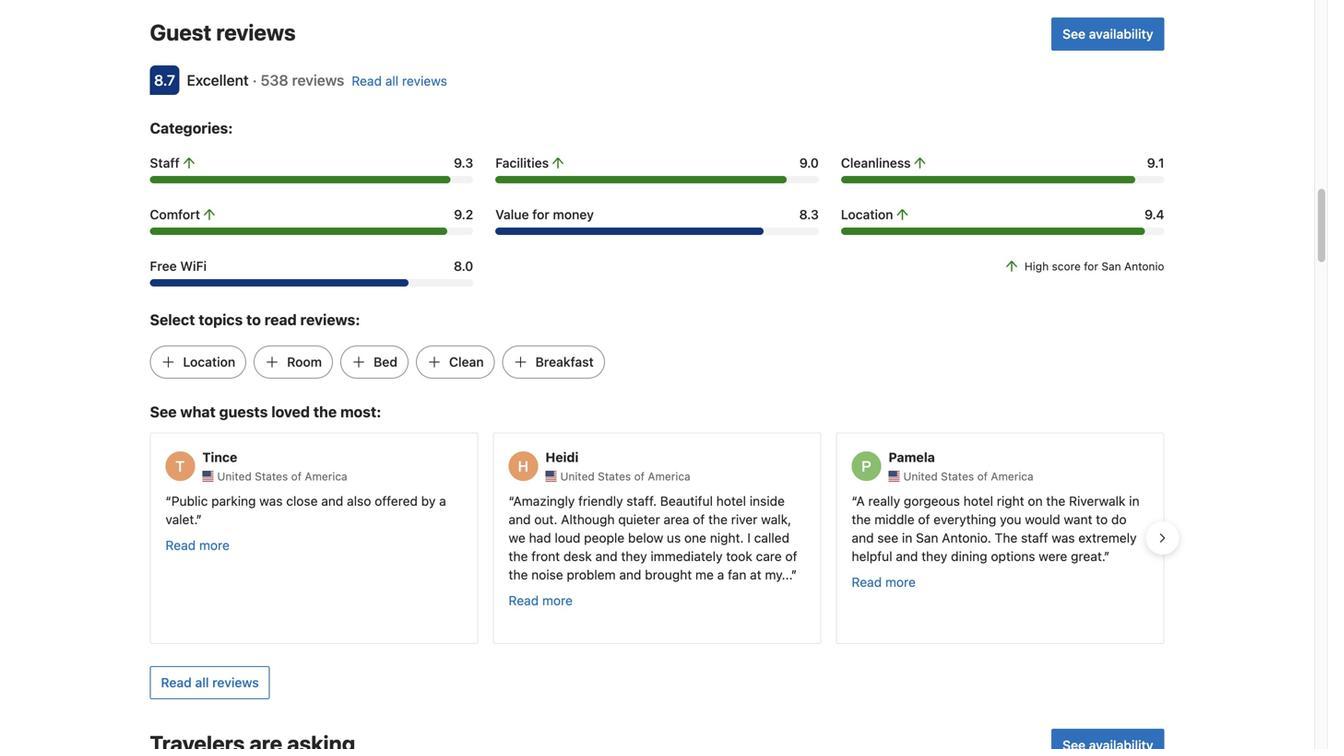 Task type: locate. For each thing, give the bounding box(es) containing it.
for right "value"
[[532, 207, 550, 222]]

in right riverwalk at the bottom of page
[[1129, 494, 1140, 509]]

the up night.
[[708, 512, 728, 527]]

" a really gorgeous hotel right on the riverwalk in the middle of everything you would want to do and see in san antonio.  the staff was extremely helpful and they dining options were great.
[[852, 494, 1140, 564]]

select
[[150, 311, 195, 329]]

0 horizontal spatial united states of america image
[[202, 471, 214, 482]]

2 united states of america image from the left
[[546, 471, 557, 482]]

and down people
[[596, 549, 618, 564]]

they for dining
[[922, 549, 948, 564]]

see left availability at right top
[[1063, 26, 1086, 41]]

1 horizontal spatial a
[[717, 568, 724, 583]]

3 " from the left
[[852, 494, 856, 509]]

the
[[313, 403, 337, 421], [1046, 494, 1066, 509], [708, 512, 728, 527], [852, 512, 871, 527], [509, 549, 528, 564], [509, 568, 528, 583]]

0 horizontal spatial for
[[532, 207, 550, 222]]

value
[[495, 207, 529, 222]]

1 horizontal spatial all
[[385, 73, 399, 88]]

0 vertical spatial see
[[1063, 26, 1086, 41]]

" inside " a really gorgeous hotel right on the riverwalk in the middle of everything you would want to do and see in san antonio.  the staff was extremely helpful and they dining options were great.
[[852, 494, 856, 509]]

1 horizontal spatial united states of america
[[560, 470, 691, 483]]

extremely
[[1079, 531, 1137, 546]]

"
[[196, 512, 202, 527], [1104, 549, 1110, 564], [791, 568, 797, 583]]

more down helpful
[[885, 575, 916, 590]]

at
[[750, 568, 762, 583]]

1 horizontal spatial was
[[1052, 531, 1075, 546]]

i
[[747, 531, 751, 546]]

2 united from the left
[[560, 470, 595, 483]]

of up everything
[[977, 470, 988, 483]]

reviews inside button
[[212, 675, 259, 691]]

" inside " amazingly friendly staff.  beautiful hotel inside and out.  although quieter area of the river walk, we had loud people below us one night.  i called the front desk and they immediately took care of the noise problem and brought me a fan at my... "
[[509, 494, 513, 509]]

0 vertical spatial was
[[259, 494, 283, 509]]

0 vertical spatial read more
[[166, 538, 230, 553]]

1 horizontal spatial san
[[1102, 260, 1121, 273]]

guests
[[219, 403, 268, 421]]

public
[[171, 494, 208, 509]]

and
[[321, 494, 343, 509], [509, 512, 531, 527], [852, 531, 874, 546], [596, 549, 618, 564], [896, 549, 918, 564], [619, 568, 641, 583]]

2 vertical spatial "
[[791, 568, 797, 583]]

for right score
[[1084, 260, 1099, 273]]

0 horizontal spatial more
[[199, 538, 230, 553]]

united down pamela
[[903, 470, 938, 483]]

hotel up everything
[[964, 494, 993, 509]]

2 horizontal spatial "
[[852, 494, 856, 509]]

2 horizontal spatial united states of america image
[[889, 471, 900, 482]]

0 horizontal spatial "
[[166, 494, 171, 509]]

0 vertical spatial read all reviews
[[352, 73, 447, 88]]

states up "gorgeous"
[[941, 470, 974, 483]]

location 9.4 meter
[[841, 228, 1165, 235]]

1 horizontal spatial united
[[560, 470, 595, 483]]

really
[[868, 494, 900, 509]]

front
[[531, 549, 560, 564]]

reviews
[[216, 19, 296, 45], [292, 71, 344, 89], [402, 73, 447, 88], [212, 675, 259, 691]]

2 horizontal spatial more
[[885, 575, 916, 590]]

to left 'do'
[[1096, 512, 1108, 527]]

of up one
[[693, 512, 705, 527]]

read more button down noise
[[509, 592, 573, 610]]

america up the right
[[991, 470, 1034, 483]]

read inside button
[[161, 675, 192, 691]]

was
[[259, 494, 283, 509], [1052, 531, 1075, 546]]

1 vertical spatial san
[[916, 531, 938, 546]]

value for money 8.3 meter
[[495, 228, 819, 235]]

states for was
[[255, 470, 288, 483]]

" left really
[[852, 494, 856, 509]]

see for see availability
[[1063, 26, 1086, 41]]

amazingly
[[513, 494, 575, 509]]

2 vertical spatial more
[[542, 593, 573, 609]]

united states of america up everything
[[903, 470, 1034, 483]]

1 vertical spatial read more
[[852, 575, 916, 590]]

0 horizontal spatial read more button
[[166, 537, 230, 555]]

9.3
[[454, 155, 473, 170]]

see for see what guests loved the most:
[[150, 403, 177, 421]]

1 horizontal spatial "
[[509, 494, 513, 509]]

more
[[199, 538, 230, 553], [885, 575, 916, 590], [542, 593, 573, 609]]

select topics to read reviews:
[[150, 311, 360, 329]]

1 horizontal spatial see
[[1063, 26, 1086, 41]]

to inside " a really gorgeous hotel right on the riverwalk in the middle of everything you would want to do and see in san antonio.  the staff was extremely helpful and they dining options were great.
[[1096, 512, 1108, 527]]

money
[[553, 207, 594, 222]]

were
[[1039, 549, 1068, 564]]

" down the public
[[196, 512, 202, 527]]

1 horizontal spatial they
[[922, 549, 948, 564]]

2 " from the left
[[509, 494, 513, 509]]

2 horizontal spatial america
[[991, 470, 1034, 483]]

read all reviews
[[352, 73, 447, 88], [161, 675, 259, 691]]

1 vertical spatial in
[[902, 531, 913, 546]]

was left close
[[259, 494, 283, 509]]

1 horizontal spatial read more
[[509, 593, 573, 609]]

america up close
[[305, 470, 347, 483]]

parking
[[211, 494, 256, 509]]

2 horizontal spatial read more button
[[852, 574, 916, 592]]

" up we
[[509, 494, 513, 509]]

1 united from the left
[[217, 470, 252, 483]]

1 vertical spatial was
[[1052, 531, 1075, 546]]

us
[[667, 531, 681, 546]]

1 horizontal spatial states
[[598, 470, 631, 483]]

united down heidi
[[560, 470, 595, 483]]

2 states from the left
[[598, 470, 631, 483]]

the down 'a'
[[852, 512, 871, 527]]

2 horizontal spatial states
[[941, 470, 974, 483]]

facilities
[[495, 155, 549, 170]]

hotel up river
[[716, 494, 746, 509]]

0 horizontal spatial see
[[150, 403, 177, 421]]

" inside " public parking was close and also offered by a valet.
[[166, 494, 171, 509]]

1 united states of america from the left
[[217, 470, 347, 483]]

1 horizontal spatial read more button
[[509, 592, 573, 610]]

united states of america image down pamela
[[889, 471, 900, 482]]

1 vertical spatial all
[[195, 675, 209, 691]]

states up friendly
[[598, 470, 631, 483]]

2 horizontal spatial "
[[1104, 549, 1110, 564]]

" down extremely
[[1104, 549, 1110, 564]]

1 horizontal spatial hotel
[[964, 494, 993, 509]]

states
[[255, 470, 288, 483], [598, 470, 631, 483], [941, 470, 974, 483]]

was up were
[[1052, 531, 1075, 546]]

free
[[150, 259, 177, 274]]

1 horizontal spatial united states of america image
[[546, 471, 557, 482]]

2 horizontal spatial united
[[903, 470, 938, 483]]

by
[[421, 494, 436, 509]]

" right at
[[791, 568, 797, 583]]

0 horizontal spatial states
[[255, 470, 288, 483]]

all
[[385, 73, 399, 88], [195, 675, 209, 691]]

1 hotel from the left
[[716, 494, 746, 509]]

to left read
[[246, 311, 261, 329]]

1 america from the left
[[305, 470, 347, 483]]

review categories element
[[150, 117, 233, 139]]

see what guests loved the most:
[[150, 403, 381, 421]]

united states of america image down tince
[[202, 471, 214, 482]]

cleanliness
[[841, 155, 911, 170]]

8.0
[[454, 259, 473, 274]]

reviews:
[[300, 311, 360, 329]]

right
[[997, 494, 1024, 509]]

0 vertical spatial location
[[841, 207, 893, 222]]

and left also on the left
[[321, 494, 343, 509]]

scored 8.7 element
[[150, 65, 179, 95]]

1 states from the left
[[255, 470, 288, 483]]

1 vertical spatial more
[[885, 575, 916, 590]]

the left noise
[[509, 568, 528, 583]]

united down tince
[[217, 470, 252, 483]]

read all reviews button
[[150, 667, 270, 700]]

1 vertical spatial to
[[1096, 512, 1108, 527]]

value for money
[[495, 207, 594, 222]]

friendly
[[578, 494, 623, 509]]

" for public parking was close and also offered by a valet.
[[196, 512, 202, 527]]

0 horizontal spatial in
[[902, 531, 913, 546]]

they
[[621, 549, 647, 564], [922, 549, 948, 564]]

free wifi
[[150, 259, 207, 274]]

0 horizontal spatial to
[[246, 311, 261, 329]]

0 horizontal spatial all
[[195, 675, 209, 691]]

hotel inside " amazingly friendly staff.  beautiful hotel inside and out.  although quieter area of the river walk, we had loud people below us one night.  i called the front desk and they immediately took care of the noise problem and brought me a fan at my... "
[[716, 494, 746, 509]]

read more for " public parking was close and also offered by a valet.
[[166, 538, 230, 553]]

you
[[1000, 512, 1022, 527]]

states up close
[[255, 470, 288, 483]]

1 vertical spatial "
[[1104, 549, 1110, 564]]

read more down helpful
[[852, 575, 916, 590]]

pamela
[[889, 450, 935, 465]]

staff 9.3 meter
[[150, 176, 473, 183]]

0 horizontal spatial america
[[305, 470, 347, 483]]

read more button down valet.
[[166, 537, 230, 555]]

united states of america image down heidi
[[546, 471, 557, 482]]

1 vertical spatial a
[[717, 568, 724, 583]]

they inside " a really gorgeous hotel right on the riverwalk in the middle of everything you would want to do and see in san antonio.  the staff was extremely helpful and they dining options were great.
[[922, 549, 948, 564]]

2 horizontal spatial united states of america
[[903, 470, 1034, 483]]

room
[[287, 354, 322, 370]]

" up valet.
[[166, 494, 171, 509]]

in
[[1129, 494, 1140, 509], [902, 531, 913, 546]]

1 horizontal spatial "
[[791, 568, 797, 583]]

we
[[509, 531, 526, 546]]

" for " amazingly friendly staff.  beautiful hotel inside and out.  although quieter area of the river walk, we had loud people below us one night.  i called the front desk and they immediately took care of the noise problem and brought me a fan at my... "
[[509, 494, 513, 509]]

0 vertical spatial a
[[439, 494, 446, 509]]

read more down valet.
[[166, 538, 230, 553]]

walk,
[[761, 512, 792, 527]]

united states of america up close
[[217, 470, 347, 483]]

read more button
[[166, 537, 230, 555], [852, 574, 916, 592], [509, 592, 573, 610]]

read for " public parking was close and also offered by a valet.
[[166, 538, 196, 553]]

1 vertical spatial for
[[1084, 260, 1099, 273]]

excellent · 538 reviews
[[187, 71, 344, 89]]

read more button down helpful
[[852, 574, 916, 592]]

1 horizontal spatial to
[[1096, 512, 1108, 527]]

0 horizontal spatial united states of america
[[217, 470, 347, 483]]

location down topics
[[183, 354, 235, 370]]

read
[[352, 73, 382, 88], [166, 538, 196, 553], [852, 575, 882, 590], [509, 593, 539, 609], [161, 675, 192, 691]]

united for tince
[[217, 470, 252, 483]]

san left antonio
[[1102, 260, 1121, 273]]

1 horizontal spatial read all reviews
[[352, 73, 447, 88]]

location
[[841, 207, 893, 222], [183, 354, 235, 370]]

1 horizontal spatial in
[[1129, 494, 1140, 509]]

was inside " a really gorgeous hotel right on the riverwalk in the middle of everything you would want to do and see in san antonio.  the staff was extremely helpful and they dining options were great.
[[1052, 531, 1075, 546]]

1 vertical spatial location
[[183, 354, 235, 370]]

1 they from the left
[[621, 549, 647, 564]]

read more for " amazingly friendly staff.  beautiful hotel inside and out.  although quieter area of the river walk, we had loud people below us one night.  i called the front desk and they immediately took care of the noise problem and brought me a fan at my... "
[[509, 593, 573, 609]]

america up beautiful on the bottom of the page
[[648, 470, 691, 483]]

cleanliness 9.1 meter
[[841, 176, 1165, 183]]

more for amazingly friendly staff.  beautiful hotel inside and out.  although quieter area of the river walk, we had loud people below us one night.  i called the front desk and they immediately took care of the noise problem and brought me a fan at my...
[[542, 593, 573, 609]]

0 vertical spatial more
[[199, 538, 230, 553]]

1 vertical spatial read all reviews
[[161, 675, 259, 691]]

immediately
[[651, 549, 723, 564]]

free wifi 8.0 meter
[[150, 279, 473, 287]]

1 horizontal spatial for
[[1084, 260, 1099, 273]]

of down "gorgeous"
[[918, 512, 930, 527]]

3 united states of america from the left
[[903, 470, 1034, 483]]

0 horizontal spatial read all reviews
[[161, 675, 259, 691]]

2 united states of america from the left
[[560, 470, 691, 483]]

1 vertical spatial see
[[150, 403, 177, 421]]

2 vertical spatial read more
[[509, 593, 573, 609]]

san
[[1102, 260, 1121, 273], [916, 531, 938, 546]]

0 horizontal spatial was
[[259, 494, 283, 509]]

united states of america up staff.
[[560, 470, 691, 483]]

0 vertical spatial san
[[1102, 260, 1121, 273]]

read more
[[166, 538, 230, 553], [852, 575, 916, 590], [509, 593, 573, 609]]

" for " a really gorgeous hotel right on the riverwalk in the middle of everything you would want to do and see in san antonio.  the staff was extremely helpful and they dining options were great.
[[852, 494, 856, 509]]

more down parking
[[199, 538, 230, 553]]

more for public parking was close and also offered by a valet.
[[199, 538, 230, 553]]

0 horizontal spatial hotel
[[716, 494, 746, 509]]

more for a really gorgeous hotel right on the riverwalk in the middle of everything you would want to do and see in san antonio.  the staff was extremely helpful and they dining options were great.
[[885, 575, 916, 590]]

1 horizontal spatial more
[[542, 593, 573, 609]]

of up staff.
[[634, 470, 645, 483]]

read more button for " amazingly friendly staff.  beautiful hotel inside and out.  although quieter area of the river walk, we had loud people below us one night.  i called the front desk and they immediately took care of the noise problem and brought me a fan at my... "
[[509, 592, 573, 610]]

0 vertical spatial for
[[532, 207, 550, 222]]

3 states from the left
[[941, 470, 974, 483]]

0 horizontal spatial read more
[[166, 538, 230, 553]]

2 america from the left
[[648, 470, 691, 483]]

0 horizontal spatial united
[[217, 470, 252, 483]]

3 united states of america image from the left
[[889, 471, 900, 482]]

538
[[261, 71, 288, 89]]

0 vertical spatial "
[[196, 512, 202, 527]]

availability
[[1089, 26, 1153, 41]]

they down "below"
[[621, 549, 647, 564]]

0 horizontal spatial they
[[621, 549, 647, 564]]

2 they from the left
[[922, 549, 948, 564]]

high
[[1025, 260, 1049, 273]]

1 horizontal spatial america
[[648, 470, 691, 483]]

1 " from the left
[[166, 494, 171, 509]]

guest reviews
[[150, 19, 296, 45]]

0 horizontal spatial a
[[439, 494, 446, 509]]

"
[[166, 494, 171, 509], [509, 494, 513, 509], [852, 494, 856, 509]]

clean
[[449, 354, 484, 370]]

river
[[731, 512, 758, 527]]

2 hotel from the left
[[964, 494, 993, 509]]

and down see on the right bottom
[[896, 549, 918, 564]]

see inside button
[[1063, 26, 1086, 41]]

bed
[[374, 354, 397, 370]]

0 horizontal spatial san
[[916, 531, 938, 546]]

3 america from the left
[[991, 470, 1034, 483]]

read for " amazingly friendly staff.  beautiful hotel inside and out.  although quieter area of the river walk, we had loud people below us one night.  i called the front desk and they immediately took care of the noise problem and brought me a fan at my... "
[[509, 593, 539, 609]]

a right me
[[717, 568, 724, 583]]

a inside " amazingly friendly staff.  beautiful hotel inside and out.  although quieter area of the river walk, we had loud people below us one night.  i called the front desk and they immediately took care of the noise problem and brought me a fan at my... "
[[717, 568, 724, 583]]

read more down noise
[[509, 593, 573, 609]]

2 horizontal spatial read more
[[852, 575, 916, 590]]

0 horizontal spatial "
[[196, 512, 202, 527]]

a right by
[[439, 494, 446, 509]]

of right care
[[785, 549, 797, 564]]

san down "gorgeous"
[[916, 531, 938, 546]]

for
[[532, 207, 550, 222], [1084, 260, 1099, 273]]

location down cleanliness
[[841, 207, 893, 222]]

see left what
[[150, 403, 177, 421]]

they inside " amazingly friendly staff.  beautiful hotel inside and out.  although quieter area of the river walk, we had loud people below us one night.  i called the front desk and they immediately took care of the noise problem and brought me a fan at my... "
[[621, 549, 647, 564]]

3 united from the left
[[903, 470, 938, 483]]

more down noise
[[542, 593, 573, 609]]

united states of america image
[[202, 471, 214, 482], [546, 471, 557, 482], [889, 471, 900, 482]]

out.
[[534, 512, 557, 527]]

was inside " public parking was close and also offered by a valet.
[[259, 494, 283, 509]]

inside
[[750, 494, 785, 509]]

topics
[[199, 311, 243, 329]]

9.1
[[1147, 155, 1165, 170]]

united for pamela
[[903, 470, 938, 483]]

in right see on the right bottom
[[902, 531, 913, 546]]

they left 'dining' at the bottom of page
[[922, 549, 948, 564]]

antonio
[[1124, 260, 1165, 273]]

beautiful
[[660, 494, 713, 509]]

read for " a really gorgeous hotel right on the riverwalk in the middle of everything you would want to do and see in san antonio.  the staff was extremely helpful and they dining options were great.
[[852, 575, 882, 590]]

facilities 9.0 meter
[[495, 176, 819, 183]]

1 united states of america image from the left
[[202, 471, 214, 482]]



Task type: describe. For each thing, give the bounding box(es) containing it.
all inside the read all reviews button
[[195, 675, 209, 691]]

the down we
[[509, 549, 528, 564]]

wifi
[[180, 259, 207, 274]]

0 horizontal spatial location
[[183, 354, 235, 370]]

9.4
[[1145, 207, 1165, 222]]

united states of america image for tince
[[202, 471, 214, 482]]

night.
[[710, 531, 744, 546]]

america for hotel
[[991, 470, 1034, 483]]

·
[[253, 71, 257, 89]]

united for heidi
[[560, 470, 595, 483]]

staff
[[150, 155, 180, 170]]

hotel inside " a really gorgeous hotel right on the riverwalk in the middle of everything you would want to do and see in san antonio.  the staff was extremely helpful and they dining options were great.
[[964, 494, 993, 509]]

0 vertical spatial to
[[246, 311, 261, 329]]

loud
[[555, 531, 581, 546]]

0 vertical spatial in
[[1129, 494, 1140, 509]]

" public parking was close and also offered by a valet.
[[166, 494, 446, 527]]

united states of america for staff.
[[560, 470, 691, 483]]

america for close
[[305, 470, 347, 483]]

a
[[856, 494, 865, 509]]

and left the brought on the bottom of the page
[[619, 568, 641, 583]]

rated excellent element
[[187, 71, 249, 89]]

this is a carousel with rotating slides. it displays featured reviews of the property. use the next and previous buttons to navigate. region
[[135, 426, 1179, 652]]

my...
[[765, 568, 791, 583]]

had
[[529, 531, 551, 546]]

of up close
[[291, 470, 302, 483]]

gorgeous
[[904, 494, 960, 509]]

united states of america image for pamela
[[889, 471, 900, 482]]

the
[[995, 531, 1018, 546]]

8.3
[[799, 207, 819, 222]]

see availability button
[[1052, 17, 1165, 51]]

and up we
[[509, 512, 531, 527]]

people
[[584, 531, 625, 546]]

loved
[[271, 403, 310, 421]]

united states of america image for heidi
[[546, 471, 557, 482]]

9.0
[[800, 155, 819, 170]]

and up helpful
[[852, 531, 874, 546]]

1 horizontal spatial location
[[841, 207, 893, 222]]

they for immediately
[[621, 549, 647, 564]]

guest
[[150, 19, 212, 45]]

8.7
[[154, 71, 175, 89]]

would
[[1025, 512, 1060, 527]]

tince
[[202, 450, 237, 465]]

options
[[991, 549, 1035, 564]]

comfort 9.2 meter
[[150, 228, 473, 235]]

read more button for " public parking was close and also offered by a valet.
[[166, 537, 230, 555]]

on
[[1028, 494, 1043, 509]]

" inside " amazingly friendly staff.  beautiful hotel inside and out.  although quieter area of the river walk, we had loud people below us one night.  i called the front desk and they immediately took care of the noise problem and brought me a fan at my... "
[[791, 568, 797, 583]]

helpful
[[852, 549, 892, 564]]

although
[[561, 512, 615, 527]]

and inside " public parking was close and also offered by a valet.
[[321, 494, 343, 509]]

staff.
[[627, 494, 657, 509]]

categories:
[[150, 119, 233, 137]]

fan
[[728, 568, 747, 583]]

" for " public parking was close and also offered by a valet.
[[166, 494, 171, 509]]

read
[[264, 311, 297, 329]]

what
[[180, 403, 216, 421]]

the right on
[[1046, 494, 1066, 509]]

0 vertical spatial all
[[385, 73, 399, 88]]

close
[[286, 494, 318, 509]]

see
[[877, 531, 899, 546]]

read more button for " a really gorgeous hotel right on the riverwalk in the middle of everything you would want to do and see in san antonio.  the staff was extremely helpful and they dining options were great.
[[852, 574, 916, 592]]

antonio.
[[942, 531, 991, 546]]

desk
[[563, 549, 592, 564]]

valet.
[[166, 512, 196, 527]]

do
[[1111, 512, 1127, 527]]

" for a really gorgeous hotel right on the riverwalk in the middle of everything you would want to do and see in san antonio.  the staff was extremely helpful and they dining options were great.
[[1104, 549, 1110, 564]]

one
[[684, 531, 707, 546]]

see availability
[[1063, 26, 1153, 41]]

dining
[[951, 549, 988, 564]]

of inside " a really gorgeous hotel right on the riverwalk in the middle of everything you would want to do and see in san antonio.  the staff was extremely helpful and they dining options were great.
[[918, 512, 930, 527]]

area
[[664, 512, 689, 527]]

a inside " public parking was close and also offered by a valet.
[[439, 494, 446, 509]]

states for gorgeous
[[941, 470, 974, 483]]

united states of america for gorgeous
[[903, 470, 1034, 483]]

high score for san antonio
[[1025, 260, 1165, 273]]

comfort
[[150, 207, 200, 222]]

took
[[726, 549, 752, 564]]

read all reviews inside button
[[161, 675, 259, 691]]

heidi
[[546, 450, 579, 465]]

called
[[754, 531, 790, 546]]

united states of america for was
[[217, 470, 347, 483]]

offered
[[375, 494, 418, 509]]

problem
[[567, 568, 616, 583]]

brought
[[645, 568, 692, 583]]

most:
[[340, 403, 381, 421]]

me
[[695, 568, 714, 583]]

san inside " a really gorgeous hotel right on the riverwalk in the middle of everything you would want to do and see in san antonio.  the staff was extremely helpful and they dining options were great.
[[916, 531, 938, 546]]

breakfast
[[536, 354, 594, 370]]

read more for " a really gorgeous hotel right on the riverwalk in the middle of everything you would want to do and see in san antonio.  the staff was extremely helpful and they dining options were great.
[[852, 575, 916, 590]]

below
[[628, 531, 663, 546]]

also
[[347, 494, 371, 509]]

noise
[[531, 568, 563, 583]]

quieter
[[618, 512, 660, 527]]

great.
[[1071, 549, 1104, 564]]

want
[[1064, 512, 1093, 527]]

guest reviews element
[[150, 17, 1044, 47]]

everything
[[934, 512, 997, 527]]

staff
[[1021, 531, 1048, 546]]

excellent
[[187, 71, 249, 89]]

the right 'loved'
[[313, 403, 337, 421]]

states for staff.
[[598, 470, 631, 483]]

riverwalk
[[1069, 494, 1126, 509]]

america for beautiful
[[648, 470, 691, 483]]



Task type: vqa. For each thing, say whether or not it's contained in the screenshot.
at
yes



